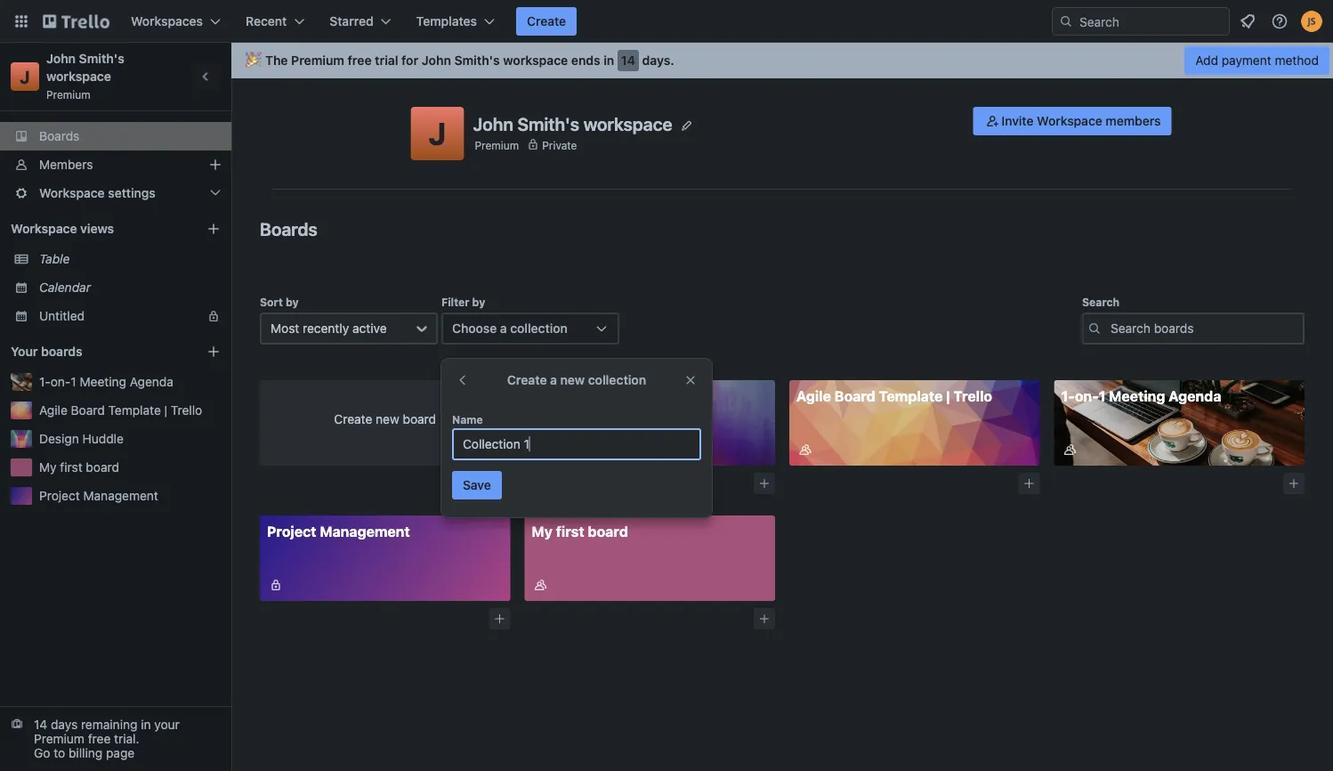 Task type: describe. For each thing, give the bounding box(es) containing it.
templates button
[[406, 7, 506, 36]]

close popover image
[[684, 373, 698, 387]]

john smith (johnsmith38824343) image
[[1302, 11, 1323, 32]]

john smith's workspace premium
[[46, 51, 128, 101]]

premium inside john smith's workspace premium
[[46, 88, 91, 101]]

untitled
[[39, 309, 85, 323]]

filter
[[442, 296, 470, 308]]

1 horizontal spatial template
[[879, 388, 943, 405]]

0 horizontal spatial agenda
[[130, 374, 174, 389]]

workspace navigation collapse icon image
[[194, 64, 219, 89]]

choose a collection
[[452, 321, 568, 336]]

go
[[34, 746, 50, 760]]

j for j button
[[429, 115, 447, 152]]

1 horizontal spatial board
[[835, 388, 876, 405]]

most
[[271, 321, 299, 336]]

active
[[353, 321, 387, 336]]

trial.
[[114, 732, 139, 746]]

for
[[402, 53, 419, 68]]

your boards
[[11, 344, 83, 359]]

workspaces
[[131, 14, 203, 28]]

1 horizontal spatial design
[[532, 388, 580, 405]]

recently
[[303, 321, 349, 336]]

0 horizontal spatial trello
[[171, 403, 202, 418]]

table
[[39, 252, 70, 266]]

1 vertical spatial new
[[376, 412, 400, 427]]

open information menu image
[[1272, 12, 1289, 30]]

method
[[1276, 53, 1320, 68]]

create for create new board
[[334, 412, 373, 427]]

0 horizontal spatial agile board template | trello link
[[39, 402, 221, 419]]

free inside 14 days remaining in your premium free trial. go to billing page
[[88, 732, 111, 746]]

create button
[[516, 7, 577, 36]]

calendar link
[[39, 279, 221, 297]]

payment
[[1222, 53, 1272, 68]]

add board image
[[207, 345, 221, 359]]

ends
[[572, 53, 601, 68]]

your
[[154, 717, 180, 732]]

1 horizontal spatial trello
[[954, 388, 993, 405]]

sm image for design huddle
[[532, 441, 550, 459]]

0 horizontal spatial 1
[[71, 374, 76, 389]]

0 horizontal spatial template
[[108, 403, 161, 418]]

0 vertical spatial huddle
[[583, 388, 633, 405]]

to
[[54, 746, 65, 760]]

1 vertical spatial my first board link
[[525, 516, 776, 601]]

sm image for project management
[[267, 576, 285, 594]]

views
[[80, 221, 114, 236]]

members link
[[0, 150, 232, 179]]

name
[[452, 413, 483, 426]]

0 horizontal spatial 1-on-1 meeting agenda
[[39, 374, 174, 389]]

1 horizontal spatial 14
[[621, 53, 636, 68]]

14 days remaining in your premium free trial. go to billing page
[[34, 717, 180, 760]]

your
[[11, 344, 38, 359]]

collection inside button
[[511, 321, 568, 336]]

primary element
[[0, 0, 1334, 43]]

add payment method link
[[1185, 46, 1330, 75]]

table link
[[39, 250, 221, 268]]

your boards with 5 items element
[[11, 341, 180, 362]]

add a new collection image for agile board template | trello
[[1024, 477, 1036, 490]]

add
[[1196, 53, 1219, 68]]

2 vertical spatial board
[[588, 523, 629, 540]]

smith's for john smith's workspace
[[518, 113, 580, 134]]

in inside 14 days remaining in your premium free trial. go to billing page
[[141, 717, 151, 732]]

1 horizontal spatial john
[[422, 53, 451, 68]]

0 vertical spatial board
[[403, 412, 436, 427]]

choose a collection button
[[442, 313, 620, 345]]

1 horizontal spatial design huddle link
[[525, 380, 776, 466]]

search
[[1083, 296, 1120, 308]]

1 horizontal spatial on-
[[1076, 388, 1099, 405]]

boards link
[[0, 122, 232, 150]]

0 horizontal spatial agile
[[39, 403, 68, 418]]

members
[[1106, 114, 1162, 128]]

0 horizontal spatial board
[[86, 460, 119, 475]]

j button
[[411, 107, 464, 160]]

0 vertical spatial first
[[60, 460, 82, 475]]

create new board
[[334, 412, 436, 427]]

0 vertical spatial boards
[[39, 129, 80, 143]]

0 horizontal spatial meeting
[[80, 374, 126, 389]]

days.
[[642, 53, 675, 68]]

1 vertical spatial boards
[[260, 218, 318, 239]]

🎉 the premium free trial for john smith's workspace ends in 14 days.
[[246, 53, 675, 68]]

starred
[[330, 14, 374, 28]]

j link
[[11, 62, 39, 91]]

0 horizontal spatial design
[[39, 431, 79, 446]]

boards
[[41, 344, 83, 359]]

smith's for john smith's workspace premium
[[79, 51, 125, 66]]

1 horizontal spatial 1
[[1099, 388, 1106, 405]]

0 vertical spatial my first board
[[39, 460, 119, 475]]

workspaces button
[[120, 7, 232, 36]]

invite
[[1002, 114, 1034, 128]]

1 horizontal spatial my first board
[[532, 523, 629, 540]]

members
[[39, 157, 93, 172]]

Search text field
[[1083, 313, 1305, 345]]

1 horizontal spatial agenda
[[1169, 388, 1222, 405]]

settings
[[108, 186, 156, 200]]

invite workspace members button
[[974, 107, 1172, 135]]

private
[[542, 139, 577, 151]]

banner containing 🎉
[[232, 43, 1334, 78]]

workspace for john smith's workspace
[[584, 113, 673, 134]]

1 vertical spatial management
[[320, 523, 410, 540]]

0 notifications image
[[1238, 11, 1259, 32]]

0 horizontal spatial 1-
[[39, 374, 51, 389]]

untitled link
[[39, 307, 196, 325]]

the
[[265, 53, 288, 68]]

1 horizontal spatial in
[[604, 53, 615, 68]]

1 horizontal spatial workspace
[[503, 53, 568, 68]]

0 horizontal spatial 1-on-1 meeting agenda link
[[39, 373, 221, 391]]

1 horizontal spatial new
[[561, 373, 585, 387]]

add a new collection image for 1-on-1 meeting agenda
[[1289, 477, 1301, 490]]

1 horizontal spatial |
[[947, 388, 951, 405]]

search image
[[1060, 14, 1074, 28]]

add a new collection image
[[759, 613, 771, 625]]

billing
[[69, 746, 103, 760]]

0 horizontal spatial agile board template | trello
[[39, 403, 202, 418]]

1 horizontal spatial my
[[532, 523, 553, 540]]

workspace settings
[[39, 186, 156, 200]]

j for 'j' "link"
[[20, 66, 30, 87]]

days
[[51, 717, 78, 732]]

sort
[[260, 296, 283, 308]]



Task type: locate. For each thing, give the bounding box(es) containing it.
by for sort by
[[286, 296, 299, 308]]

my first board
[[39, 460, 119, 475], [532, 523, 629, 540]]

workspace for settings
[[39, 186, 105, 200]]

on-
[[51, 374, 71, 389], [1076, 388, 1099, 405]]

0 horizontal spatial project management
[[39, 488, 158, 503]]

1 horizontal spatial 1-on-1 meeting agenda link
[[1055, 380, 1305, 466]]

premium
[[291, 53, 345, 68], [46, 88, 91, 101], [475, 139, 519, 151], [34, 732, 85, 746]]

0 horizontal spatial new
[[376, 412, 400, 427]]

add a new collection image
[[759, 477, 771, 490], [1024, 477, 1036, 490], [1289, 477, 1301, 490], [494, 613, 506, 625]]

0 horizontal spatial my
[[39, 460, 57, 475]]

workspace
[[503, 53, 568, 68], [46, 69, 111, 84], [584, 113, 673, 134]]

agile board template | trello link
[[790, 380, 1041, 466], [39, 402, 221, 419]]

0 horizontal spatial smith's
[[79, 51, 125, 66]]

0 horizontal spatial sm image
[[267, 576, 285, 594]]

design
[[532, 388, 580, 405], [39, 431, 79, 446]]

1 vertical spatial collection
[[588, 373, 647, 387]]

sm image inside the project management link
[[267, 576, 285, 594]]

j down 🎉 the premium free trial for john smith's workspace ends in 14 days.
[[429, 115, 447, 152]]

a right choose
[[500, 321, 507, 336]]

2 horizontal spatial board
[[588, 523, 629, 540]]

by for filter by
[[472, 296, 486, 308]]

starred button
[[319, 7, 402, 36]]

0 vertical spatial a
[[500, 321, 507, 336]]

john right for
[[422, 53, 451, 68]]

john for john smith's workspace
[[473, 113, 514, 134]]

1 vertical spatial create
[[507, 373, 547, 387]]

sm image
[[984, 112, 1002, 130], [532, 441, 550, 459], [1062, 441, 1080, 459], [532, 576, 550, 594]]

1 horizontal spatial smith's
[[455, 53, 500, 68]]

j
[[20, 66, 30, 87], [429, 115, 447, 152]]

1 horizontal spatial sm image
[[797, 441, 815, 459]]

2 by from the left
[[472, 296, 486, 308]]

0 horizontal spatial collection
[[511, 321, 568, 336]]

design huddle
[[532, 388, 633, 405], [39, 431, 124, 446]]

0 horizontal spatial design huddle
[[39, 431, 124, 446]]

0 horizontal spatial huddle
[[82, 431, 124, 446]]

create a view image
[[207, 222, 221, 236]]

1 horizontal spatial agile board template | trello
[[797, 388, 993, 405]]

0 vertical spatial 14
[[621, 53, 636, 68]]

free
[[348, 53, 372, 68], [88, 732, 111, 746]]

1 horizontal spatial j
[[429, 115, 447, 152]]

invite workspace members
[[1002, 114, 1162, 128]]

create for create a new collection
[[507, 373, 547, 387]]

1 vertical spatial in
[[141, 717, 151, 732]]

0 vertical spatial design
[[532, 388, 580, 405]]

new down choose a collection button
[[561, 373, 585, 387]]

create a new collection
[[507, 373, 647, 387]]

1-on-1 meeting agenda down your boards with 5 items element
[[39, 374, 174, 389]]

sm image for 1-on-1 meeting agenda
[[1062, 441, 1080, 459]]

john smith's workspace link
[[46, 51, 128, 84]]

sm image inside invite workspace members button
[[984, 112, 1002, 130]]

0 horizontal spatial management
[[83, 488, 158, 503]]

trello
[[954, 388, 993, 405], [171, 403, 202, 418]]

2 horizontal spatial smith's
[[518, 113, 580, 134]]

agenda down search text box
[[1169, 388, 1222, 405]]

my
[[39, 460, 57, 475], [532, 523, 553, 540]]

1 vertical spatial a
[[550, 373, 557, 387]]

0 vertical spatial in
[[604, 53, 615, 68]]

workspace inside button
[[1038, 114, 1103, 128]]

board
[[835, 388, 876, 405], [71, 403, 105, 418]]

j inside j button
[[429, 115, 447, 152]]

workspace down members
[[39, 186, 105, 200]]

john inside john smith's workspace premium
[[46, 51, 76, 66]]

meeting
[[80, 374, 126, 389], [1110, 388, 1166, 405]]

workspace down days.
[[584, 113, 673, 134]]

go to billing page link
[[34, 746, 135, 760]]

1 vertical spatial first
[[556, 523, 585, 540]]

1 horizontal spatial agile board template | trello link
[[790, 380, 1041, 466]]

0 vertical spatial management
[[83, 488, 158, 503]]

0 horizontal spatial j
[[20, 66, 30, 87]]

meeting down search text box
[[1110, 388, 1166, 405]]

john for john smith's workspace premium
[[46, 51, 76, 66]]

a down choose a collection button
[[550, 373, 557, 387]]

0 horizontal spatial board
[[71, 403, 105, 418]]

workspace for john smith's workspace premium
[[46, 69, 111, 84]]

1 horizontal spatial by
[[472, 296, 486, 308]]

add payment method
[[1196, 53, 1320, 68]]

0 vertical spatial collection
[[511, 321, 568, 336]]

project management link
[[39, 487, 221, 505], [260, 516, 511, 601]]

1 horizontal spatial 1-on-1 meeting agenda
[[1062, 388, 1222, 405]]

1 by from the left
[[286, 296, 299, 308]]

huddle down create a new collection
[[583, 388, 633, 405]]

0 vertical spatial project management
[[39, 488, 158, 503]]

by right sort
[[286, 296, 299, 308]]

collection left close popover icon
[[588, 373, 647, 387]]

1 vertical spatial sm image
[[267, 576, 285, 594]]

1 vertical spatial free
[[88, 732, 111, 746]]

None text field
[[452, 428, 702, 460]]

1 horizontal spatial 1-
[[1062, 388, 1076, 405]]

collection up create a new collection
[[511, 321, 568, 336]]

john down "back to home" image
[[46, 51, 76, 66]]

most recently active
[[271, 321, 387, 336]]

0 vertical spatial design huddle
[[532, 388, 633, 405]]

sm image for my first board
[[532, 576, 550, 594]]

a for create
[[550, 373, 557, 387]]

1
[[71, 374, 76, 389], [1099, 388, 1106, 405]]

sort by
[[260, 296, 299, 308]]

boards
[[39, 129, 80, 143], [260, 218, 318, 239]]

filter by
[[442, 296, 486, 308]]

save
[[463, 478, 491, 492]]

0 horizontal spatial |
[[164, 403, 167, 418]]

1 horizontal spatial agile
[[797, 388, 832, 405]]

workspace settings button
[[0, 179, 232, 207]]

0 horizontal spatial on-
[[51, 374, 71, 389]]

0 horizontal spatial design huddle link
[[39, 430, 221, 448]]

save button
[[452, 471, 502, 500]]

banner
[[232, 43, 1334, 78]]

1 vertical spatial project management
[[267, 523, 410, 540]]

14 inside 14 days remaining in your premium free trial. go to billing page
[[34, 717, 47, 732]]

boards up members
[[39, 129, 80, 143]]

1 horizontal spatial management
[[320, 523, 410, 540]]

remaining
[[81, 717, 138, 732]]

agile
[[797, 388, 832, 405], [39, 403, 68, 418]]

1-on-1 meeting agenda link
[[39, 373, 221, 391], [1055, 380, 1305, 466]]

1 vertical spatial 14
[[34, 717, 47, 732]]

🎉
[[246, 53, 258, 68]]

a inside button
[[500, 321, 507, 336]]

trial
[[375, 53, 399, 68]]

0 horizontal spatial 14
[[34, 717, 47, 732]]

0 vertical spatial j
[[20, 66, 30, 87]]

0 vertical spatial sm image
[[797, 441, 815, 459]]

1 vertical spatial my first board
[[532, 523, 629, 540]]

workspace right invite in the top right of the page
[[1038, 114, 1103, 128]]

1 vertical spatial project management link
[[260, 516, 511, 601]]

workspace down create "button"
[[503, 53, 568, 68]]

collection
[[511, 321, 568, 336], [588, 373, 647, 387]]

1 horizontal spatial boards
[[260, 218, 318, 239]]

agenda
[[130, 374, 174, 389], [1169, 388, 1222, 405]]

huddle down your boards with 5 items element
[[82, 431, 124, 446]]

board
[[403, 412, 436, 427], [86, 460, 119, 475], [588, 523, 629, 540]]

1 vertical spatial design huddle
[[39, 431, 124, 446]]

1 horizontal spatial collection
[[588, 373, 647, 387]]

management
[[83, 488, 158, 503], [320, 523, 410, 540]]

choose
[[452, 321, 497, 336]]

1 vertical spatial board
[[86, 460, 119, 475]]

in left your
[[141, 717, 151, 732]]

my first board link
[[39, 459, 221, 476], [525, 516, 776, 601]]

2 vertical spatial workspace
[[584, 113, 673, 134]]

j inside 'j' "link"
[[20, 66, 30, 87]]

workspace inside john smith's workspace premium
[[46, 69, 111, 84]]

0 horizontal spatial workspace
[[46, 69, 111, 84]]

project management
[[39, 488, 158, 503], [267, 523, 410, 540]]

page
[[106, 746, 135, 760]]

|
[[947, 388, 951, 405], [164, 403, 167, 418]]

a for choose
[[500, 321, 507, 336]]

smith's down the templates popup button
[[455, 53, 500, 68]]

1-
[[39, 374, 51, 389], [1062, 388, 1076, 405]]

0 vertical spatial my
[[39, 460, 57, 475]]

a
[[500, 321, 507, 336], [550, 373, 557, 387]]

0 horizontal spatial my first board
[[39, 460, 119, 475]]

by right filter at the left of page
[[472, 296, 486, 308]]

add a new collection image for design huddle
[[759, 477, 771, 490]]

j left john smith's workspace premium
[[20, 66, 30, 87]]

design huddle down create a new collection
[[532, 388, 633, 405]]

by
[[286, 296, 299, 308], [472, 296, 486, 308]]

in right ends
[[604, 53, 615, 68]]

agenda down your boards with 5 items element
[[130, 374, 174, 389]]

john smith's workspace
[[473, 113, 673, 134]]

0 horizontal spatial in
[[141, 717, 151, 732]]

design down create a new collection
[[532, 388, 580, 405]]

premium inside 14 days remaining in your premium free trial. go to billing page
[[34, 732, 85, 746]]

1 horizontal spatial board
[[403, 412, 436, 427]]

1 horizontal spatial project management link
[[260, 516, 511, 601]]

1 vertical spatial huddle
[[82, 431, 124, 446]]

smith's up private
[[518, 113, 580, 134]]

recent
[[246, 14, 287, 28]]

14 left days.
[[621, 53, 636, 68]]

john
[[46, 51, 76, 66], [422, 53, 451, 68], [473, 113, 514, 134]]

smith's down "back to home" image
[[79, 51, 125, 66]]

in
[[604, 53, 615, 68], [141, 717, 151, 732]]

john right j button
[[473, 113, 514, 134]]

create for create
[[527, 14, 566, 28]]

meeting down your boards with 5 items element
[[80, 374, 126, 389]]

create inside "button"
[[527, 14, 566, 28]]

1 vertical spatial project
[[267, 523, 317, 540]]

workspace
[[1038, 114, 1103, 128], [39, 186, 105, 200], [11, 221, 77, 236]]

template
[[879, 388, 943, 405], [108, 403, 161, 418]]

workspace inside "popup button"
[[39, 186, 105, 200]]

14
[[621, 53, 636, 68], [34, 717, 47, 732]]

0 horizontal spatial my first board link
[[39, 459, 221, 476]]

2 vertical spatial workspace
[[11, 221, 77, 236]]

workspace right 'j' "link"
[[46, 69, 111, 84]]

huddle
[[583, 388, 633, 405], [82, 431, 124, 446]]

1 horizontal spatial meeting
[[1110, 388, 1166, 405]]

new
[[561, 373, 585, 387], [376, 412, 400, 427]]

0 horizontal spatial free
[[88, 732, 111, 746]]

0 horizontal spatial first
[[60, 460, 82, 475]]

14 left days at the left bottom of page
[[34, 717, 47, 732]]

2 horizontal spatial john
[[473, 113, 514, 134]]

add a new collection image for project management
[[494, 613, 506, 625]]

first
[[60, 460, 82, 475], [556, 523, 585, 540]]

confetti image
[[246, 53, 258, 68]]

sm image for agile board template | trello
[[797, 441, 815, 459]]

new left 'name'
[[376, 412, 400, 427]]

templates
[[416, 14, 477, 28]]

workspace for views
[[11, 221, 77, 236]]

calendar
[[39, 280, 91, 295]]

create
[[527, 14, 566, 28], [507, 373, 547, 387], [334, 412, 373, 427]]

Search field
[[1074, 8, 1230, 35]]

smith's
[[79, 51, 125, 66], [455, 53, 500, 68], [518, 113, 580, 134]]

workspace views
[[11, 221, 114, 236]]

1-on-1 meeting agenda
[[39, 374, 174, 389], [1062, 388, 1222, 405]]

sm image
[[797, 441, 815, 459], [267, 576, 285, 594]]

1 horizontal spatial first
[[556, 523, 585, 540]]

0 vertical spatial project
[[39, 488, 80, 503]]

back to home image
[[43, 7, 110, 36]]

0 vertical spatial free
[[348, 53, 372, 68]]

recent button
[[235, 7, 315, 36]]

1-on-1 meeting agenda down search text box
[[1062, 388, 1222, 405]]

0 horizontal spatial by
[[286, 296, 299, 308]]

agile board template | trello
[[797, 388, 993, 405], [39, 403, 202, 418]]

design huddle down your boards with 5 items element
[[39, 431, 124, 446]]

boards up sort by
[[260, 218, 318, 239]]

0 horizontal spatial project
[[39, 488, 80, 503]]

smith's inside john smith's workspace premium
[[79, 51, 125, 66]]

1 vertical spatial workspace
[[46, 69, 111, 84]]

project
[[39, 488, 80, 503], [267, 523, 317, 540]]

design down boards
[[39, 431, 79, 446]]

0 horizontal spatial project management link
[[39, 487, 221, 505]]

workspace up table
[[11, 221, 77, 236]]

return to previous screen image
[[456, 373, 470, 387]]



Task type: vqa. For each thing, say whether or not it's contained in the screenshot.
Add A Card button to the left
no



